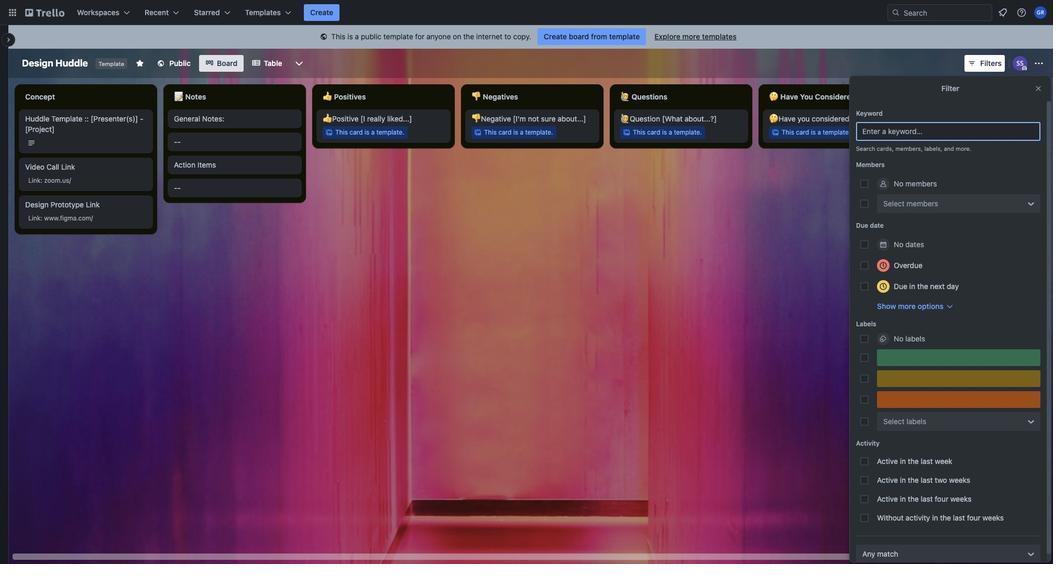 Task type: describe. For each thing, give the bounding box(es) containing it.
recent button
[[138, 4, 186, 21]]

workspaces
[[77, 8, 119, 17]]

recent
[[145, 8, 169, 17]]

🤔 Have You Considered? text field
[[763, 89, 897, 105]]

is for 👎 negatives
[[513, 128, 518, 136]]

no dates
[[894, 240, 924, 249]]

👎
[[472, 92, 481, 101]]

negatives
[[483, 92, 518, 101]]

explore more templates
[[655, 32, 737, 41]]

in right activity
[[932, 513, 938, 522]]

labels for select labels
[[907, 417, 926, 426]]

stu smith (stusmith18) image
[[1013, 56, 1027, 71]]

1 template from the left
[[383, 32, 413, 41]]

🙋question [what about...?] link
[[620, 114, 742, 124]]

sm image
[[319, 32, 329, 42]]

starred button
[[188, 4, 237, 21]]

public
[[169, 59, 191, 68]]

templates
[[702, 32, 737, 41]]

anyone
[[427, 32, 451, 41]]

customize views image
[[294, 58, 304, 69]]

general
[[174, 114, 200, 123]]

link left "www.figma.com/"
[[28, 214, 40, 222]]

active in the last two weeks
[[877, 476, 970, 485]]

create for create board from template
[[544, 32, 567, 41]]

Concept text field
[[19, 89, 153, 105]]

the right activity
[[940, 513, 951, 522]]

table link
[[246, 55, 289, 72]]

greg robinson (gregrobinson96) image
[[1034, 6, 1047, 19]]

huddle template :: [presenter(s)] - [project]
[[25, 114, 143, 134]]

👍positive [i really liked...]
[[323, 114, 412, 123]]

👎 negatives
[[472, 92, 518, 101]]

👍
[[323, 92, 332, 101]]

is up more.
[[960, 128, 965, 136]]

options
[[918, 302, 944, 311]]

Enter a keyword… text field
[[856, 122, 1041, 141]]

this card is a template. for [what
[[633, 128, 702, 136]]

[i'm
[[513, 114, 526, 123]]

in for active in the last two weeks
[[900, 476, 906, 485]]

overdue
[[894, 261, 923, 270]]

template. for not
[[525, 128, 553, 136]]

show menu image
[[1034, 58, 1044, 69]]

Board name text field
[[17, 55, 93, 72]]

members
[[856, 161, 885, 169]]

without activity in the last four weeks
[[877, 513, 1004, 522]]

filter
[[941, 84, 959, 93]]

general notes:
[[174, 114, 224, 123]]

video call link link : zoom.us/
[[25, 162, 75, 184]]

about...]
[[558, 114, 586, 123]]

dates
[[905, 240, 924, 249]]

action
[[174, 160, 195, 169]]

activity
[[856, 440, 880, 447]]

last for two
[[921, 476, 933, 485]]

card for 🤔have
[[796, 128, 809, 136]]

really
[[367, 114, 385, 123]]

last down active in the last four weeks
[[953, 513, 965, 522]]

📝 Notes text field
[[168, 89, 302, 105]]

design prototype link link : www.figma.com/
[[25, 200, 100, 222]]

1 horizontal spatial template
[[98, 60, 124, 67]]

in for active in the last four weeks
[[900, 495, 906, 503]]

you
[[800, 92, 813, 101]]

5 card from the left
[[945, 128, 958, 136]]

create board from template
[[544, 32, 640, 41]]

considered...
[[812, 114, 856, 123]]

this card is a template. for [i
[[335, 128, 404, 136]]

video call link link
[[25, 162, 147, 172]]

search image
[[892, 8, 900, 17]]

on
[[453, 32, 461, 41]]

show more options
[[877, 302, 944, 311]]

5 template. from the left
[[972, 128, 999, 136]]

📝
[[174, 92, 183, 101]]

in for due in the next day
[[909, 282, 915, 291]]

this for 🤔
[[782, 128, 794, 136]]

2 -- link from the top
[[174, 183, 295, 193]]

is for 👍 positives
[[365, 128, 369, 136]]

🤔have
[[769, 114, 796, 123]]

activity
[[906, 513, 930, 522]]

keyword
[[856, 110, 883, 117]]

: for design
[[40, 214, 42, 222]]

search cards, members, labels, and more.
[[856, 145, 972, 152]]

🤔have you considered... link
[[769, 114, 891, 124]]

board
[[569, 32, 589, 41]]

the for active in the last week
[[908, 457, 919, 466]]

👎negative [i'm not sure about...]
[[472, 114, 586, 123]]

2 vertical spatial weeks
[[983, 513, 1004, 522]]

0 notifications image
[[997, 6, 1009, 19]]

select for select labels
[[883, 417, 905, 426]]

select for select members
[[883, 199, 905, 208]]

color: green, title: none element
[[877, 349, 1041, 366]]

👎negative
[[472, 114, 511, 123]]

copy.
[[513, 32, 531, 41]]

this card is a template. for [i'm
[[484, 128, 553, 136]]

show
[[877, 302, 896, 311]]

two
[[935, 476, 947, 485]]

due date
[[856, 222, 884, 229]]

template. for about...?]
[[674, 128, 702, 136]]

🤔have you considered...
[[769, 114, 856, 123]]

- inside huddle template :: [presenter(s)] - [project]
[[140, 114, 143, 123]]

card for 👍positive
[[350, 128, 363, 136]]

open information menu image
[[1016, 7, 1027, 18]]

👍 Positives text field
[[316, 89, 451, 105]]

more for show
[[898, 302, 916, 311]]

[project]
[[25, 125, 55, 134]]

: for video
[[40, 177, 42, 184]]

no for no labels
[[894, 334, 903, 343]]

search
[[856, 145, 875, 152]]

link right prototype
[[86, 200, 100, 209]]

labels
[[856, 320, 876, 328]]

in for active in the last week
[[900, 457, 906, 466]]

this for 👎
[[484, 128, 497, 136]]

select members
[[883, 199, 938, 208]]

design prototype link link
[[25, 200, 147, 210]]

internet
[[476, 32, 502, 41]]

members for select members
[[907, 199, 938, 208]]

a for 🙋 questions
[[669, 128, 672, 136]]

filters button
[[965, 55, 1005, 72]]

positives
[[334, 92, 366, 101]]

labels,
[[924, 145, 942, 152]]

members for no members
[[905, 179, 937, 188]]

active for active in the last four weeks
[[877, 495, 898, 503]]

a for 👍 positives
[[371, 128, 375, 136]]

concept
[[25, 92, 55, 101]]

this is a public template for anyone on the internet to copy.
[[331, 32, 531, 41]]

design for design huddle
[[22, 58, 53, 69]]

not
[[528, 114, 539, 123]]

prototype
[[51, 200, 84, 209]]

show more options button
[[877, 301, 954, 312]]

items
[[197, 160, 216, 169]]

for
[[415, 32, 425, 41]]

huddle template :: [presenter(s)] - [project] link
[[25, 114, 147, 135]]

zoom.us/
[[44, 177, 71, 184]]

active for active in the last two weeks
[[877, 476, 898, 485]]

general notes: link
[[174, 114, 295, 124]]



Task type: vqa. For each thing, say whether or not it's contained in the screenshot.
Find template field
no



Task type: locate. For each thing, give the bounding box(es) containing it.
1 vertical spatial -- link
[[174, 183, 295, 193]]

template. down 🙋question [what about...?] "link"
[[674, 128, 702, 136]]

0 vertical spatial active
[[877, 457, 898, 466]]

this for 🙋
[[633, 128, 645, 136]]

-- up action
[[174, 137, 181, 146]]

this card is a template. down 🤔have you considered...
[[782, 128, 851, 136]]

is down 👍positive [i really liked...]
[[365, 128, 369, 136]]

close popover image
[[1034, 84, 1043, 93]]

members down no members
[[907, 199, 938, 208]]

design inside 'board name' text box
[[22, 58, 53, 69]]

more.
[[956, 145, 972, 152]]

select up active in the last week
[[883, 417, 905, 426]]

primary element
[[0, 0, 1053, 25]]

3 active from the top
[[877, 495, 898, 503]]

2 no from the top
[[894, 240, 903, 249]]

1 vertical spatial labels
[[907, 417, 926, 426]]

: down video
[[40, 177, 42, 184]]

in up show more options
[[909, 282, 915, 291]]

this card is a template. down 👍positive [i really liked...]
[[335, 128, 404, 136]]

is down 🤔have you considered...
[[811, 128, 816, 136]]

explore
[[655, 32, 680, 41]]

no for no members
[[894, 179, 903, 188]]

card down 👎negative
[[498, 128, 512, 136]]

2 card from the left
[[498, 128, 512, 136]]

1 -- link from the top
[[174, 137, 295, 147]]

❌blocker
[[918, 114, 953, 123]]

1 vertical spatial create
[[544, 32, 567, 41]]

4 template. from the left
[[823, 128, 851, 136]]

template. down considered...
[[823, 128, 851, 136]]

1 vertical spatial active
[[877, 476, 898, 485]]

huddle inside 'board name' text box
[[55, 58, 88, 69]]

due for due date
[[856, 222, 868, 229]]

no left the dates at top
[[894, 240, 903, 249]]

card for 👎negative
[[498, 128, 512, 136]]

the up active in the last two weeks
[[908, 457, 919, 466]]

0 vertical spatial create
[[310, 8, 333, 17]]

from
[[591, 32, 607, 41]]

template. for really
[[376, 128, 404, 136]]

huddle
[[55, 58, 88, 69], [25, 114, 49, 123]]

to
[[504, 32, 511, 41]]

1 horizontal spatial more
[[898, 302, 916, 311]]

notes:
[[202, 114, 224, 123]]

1 -- from the top
[[174, 137, 181, 146]]

1 template. from the left
[[376, 128, 404, 136]]

template inside huddle template :: [presenter(s)] - [project]
[[51, 114, 83, 123]]

template
[[383, 32, 413, 41], [609, 32, 640, 41]]

is for 🙋 questions
[[662, 128, 667, 136]]

the for active in the last two weeks
[[908, 476, 919, 485]]

0 horizontal spatial create
[[310, 8, 333, 17]]

1 vertical spatial members
[[907, 199, 938, 208]]

this down 👎negative
[[484, 128, 497, 136]]

card up and
[[945, 128, 958, 136]]

0 vertical spatial template
[[98, 60, 124, 67]]

select labels
[[883, 417, 926, 426]]

due in the next day
[[894, 282, 959, 291]]

: left "www.figma.com/"
[[40, 214, 42, 222]]

is for 🤔 have you considered?
[[811, 128, 816, 136]]

0 horizontal spatial huddle
[[25, 114, 49, 123]]

template. for considered...
[[823, 128, 851, 136]]

a left the public
[[355, 32, 359, 41]]

create left the board
[[544, 32, 567, 41]]

👍 positives
[[323, 92, 366, 101]]

color: orange, title: none element
[[877, 391, 1041, 408]]

due for due in the next day
[[894, 282, 907, 291]]

filters
[[980, 59, 1002, 68]]

link right call
[[61, 162, 75, 171]]

star or unstar board image
[[136, 59, 144, 68]]

members,
[[895, 145, 923, 152]]

design huddle
[[22, 58, 88, 69]]

1 card from the left
[[350, 128, 363, 136]]

day
[[947, 282, 959, 291]]

👍positive [i really liked...] link
[[323, 114, 444, 124]]

is
[[347, 32, 353, 41], [365, 128, 369, 136], [513, 128, 518, 136], [662, 128, 667, 136], [811, 128, 816, 136], [960, 128, 965, 136]]

1 horizontal spatial four
[[967, 513, 981, 522]]

3 template. from the left
[[674, 128, 702, 136]]

four
[[935, 495, 948, 503], [967, 513, 981, 522]]

4 this card is a template. from the left
[[782, 128, 851, 136]]

Search field
[[900, 5, 992, 20]]

❌blocker link
[[918, 114, 1039, 124]]

0 vertical spatial select
[[883, 199, 905, 208]]

4 card from the left
[[796, 128, 809, 136]]

0 vertical spatial weeks
[[949, 476, 970, 485]]

the left next
[[917, 282, 928, 291]]

1 : from the top
[[40, 177, 42, 184]]

no
[[894, 179, 903, 188], [894, 240, 903, 249], [894, 334, 903, 343]]

no up select members on the right of the page
[[894, 179, 903, 188]]

a down 'really' in the left of the page
[[371, 128, 375, 136]]

3 card from the left
[[647, 128, 660, 136]]

👎 Negatives text field
[[465, 89, 599, 105]]

without
[[877, 513, 904, 522]]

1 no from the top
[[894, 179, 903, 188]]

call
[[47, 162, 59, 171]]

🙋question
[[620, 114, 660, 123]]

1 vertical spatial four
[[967, 513, 981, 522]]

card down 🙋question
[[647, 128, 660, 136]]

this down 👍positive
[[335, 128, 348, 136]]

board link
[[199, 55, 244, 72]]

1 active from the top
[[877, 457, 898, 466]]

this
[[331, 32, 345, 41], [335, 128, 348, 136], [484, 128, 497, 136], [633, 128, 645, 136], [782, 128, 794, 136], [930, 128, 943, 136]]

design up concept
[[22, 58, 53, 69]]

the
[[463, 32, 474, 41], [917, 282, 928, 291], [908, 457, 919, 466], [908, 476, 919, 485], [908, 495, 919, 503], [940, 513, 951, 522]]

design
[[22, 58, 53, 69], [25, 200, 49, 209]]

--
[[174, 137, 181, 146], [174, 183, 181, 192]]

last for four
[[921, 495, 933, 503]]

template left ::
[[51, 114, 83, 123]]

this card is a template. up more.
[[930, 128, 999, 136]]

any match
[[862, 550, 898, 559]]

the up activity
[[908, 495, 919, 503]]

design inside design prototype link link : www.figma.com/
[[25, 200, 49, 209]]

public button
[[150, 55, 197, 72]]

2 vertical spatial no
[[894, 334, 903, 343]]

link down video
[[28, 177, 40, 184]]

active for active in the last week
[[877, 457, 898, 466]]

design for design prototype link link : www.figma.com/
[[25, 200, 49, 209]]

2 template from the left
[[609, 32, 640, 41]]

a down [i'm
[[520, 128, 523, 136]]

last left week
[[921, 457, 933, 466]]

0 vertical spatial --
[[174, 137, 181, 146]]

members
[[905, 179, 937, 188], [907, 199, 938, 208]]

0 vertical spatial design
[[22, 58, 53, 69]]

1 vertical spatial weeks
[[950, 495, 972, 503]]

have
[[780, 92, 798, 101]]

week
[[935, 457, 952, 466]]

0 vertical spatial four
[[935, 495, 948, 503]]

match
[[877, 550, 898, 559]]

create for create
[[310, 8, 333, 17]]

2 select from the top
[[883, 417, 905, 426]]

0 horizontal spatial more
[[682, 32, 700, 41]]

1 vertical spatial :
[[40, 214, 42, 222]]

0 vertical spatial -- link
[[174, 137, 295, 147]]

1 vertical spatial due
[[894, 282, 907, 291]]

2 template. from the left
[[525, 128, 553, 136]]

card for 🙋question
[[647, 128, 660, 136]]

1 vertical spatial more
[[898, 302, 916, 311]]

0 vertical spatial labels
[[905, 334, 925, 343]]

this card is a template. down [i'm
[[484, 128, 553, 136]]

1 vertical spatial no
[[894, 240, 903, 249]]

3 this card is a template. from the left
[[633, 128, 702, 136]]

1 horizontal spatial template
[[609, 32, 640, 41]]

www.figma.com/
[[44, 214, 93, 222]]

any
[[862, 550, 875, 559]]

link
[[61, 162, 75, 171], [28, 177, 40, 184], [86, 200, 100, 209], [28, 214, 40, 222]]

1 horizontal spatial due
[[894, 282, 907, 291]]

last
[[921, 457, 933, 466], [921, 476, 933, 485], [921, 495, 933, 503], [953, 513, 965, 522]]

[presenter(s)]
[[91, 114, 138, 123]]

template left the star or unstar board image
[[98, 60, 124, 67]]

2 active from the top
[[877, 476, 898, 485]]

this for 👍
[[335, 128, 348, 136]]

0 vertical spatial no
[[894, 179, 903, 188]]

5 this card is a template. from the left
[[930, 128, 999, 136]]

a for 🤔 have you considered?
[[818, 128, 821, 136]]

sure
[[541, 114, 556, 123]]

🙋question [what about...?]
[[620, 114, 717, 123]]

-- down action
[[174, 183, 181, 192]]

active in the last four weeks
[[877, 495, 972, 503]]

👍positive
[[323, 114, 359, 123]]

templates
[[245, 8, 281, 17]]

template left for
[[383, 32, 413, 41]]

this card is a template. down 🙋question [what about...?]
[[633, 128, 702, 136]]

huddle up concept text box
[[55, 58, 88, 69]]

is left the public
[[347, 32, 353, 41]]

last down active in the last two weeks
[[921, 495, 933, 503]]

the for due in the next day
[[917, 282, 928, 291]]

due
[[856, 222, 868, 229], [894, 282, 907, 291]]

-
[[140, 114, 143, 123], [174, 137, 177, 146], [177, 137, 181, 146], [174, 183, 177, 192], [177, 183, 181, 192]]

huddle inside huddle template :: [presenter(s)] - [project]
[[25, 114, 49, 123]]

board
[[217, 59, 237, 68]]

color: yellow, title: none element
[[877, 370, 1041, 387]]

labels for no labels
[[905, 334, 925, 343]]

labels up active in the last week
[[907, 417, 926, 426]]

active down active in the last week
[[877, 476, 898, 485]]

1 horizontal spatial create
[[544, 32, 567, 41]]

template. down ❌blocker link
[[972, 128, 999, 136]]

0 vertical spatial members
[[905, 179, 937, 188]]

a for 👎 negatives
[[520, 128, 523, 136]]

design left prototype
[[25, 200, 49, 209]]

a down 🤔have you considered...
[[818, 128, 821, 136]]

0 horizontal spatial template
[[51, 114, 83, 123]]

labels down "show more options" button
[[905, 334, 925, 343]]

card down [i
[[350, 128, 363, 136]]

0 horizontal spatial template
[[383, 32, 413, 41]]

1 horizontal spatial huddle
[[55, 58, 88, 69]]

1 select from the top
[[883, 199, 905, 208]]

back to home image
[[25, 4, 64, 21]]

0 vertical spatial huddle
[[55, 58, 88, 69]]

0 horizontal spatial four
[[935, 495, 948, 503]]

more inside button
[[898, 302, 916, 311]]

this member is an admin of this board. image
[[1022, 66, 1027, 71]]

1 vertical spatial design
[[25, 200, 49, 209]]

active up the without
[[877, 495, 898, 503]]

-- link down general notes: link
[[174, 137, 295, 147]]

0 vertical spatial more
[[682, 32, 700, 41]]

a up more.
[[966, 128, 970, 136]]

:
[[40, 177, 42, 184], [40, 214, 42, 222]]

the for active in the last four weeks
[[908, 495, 919, 503]]

this down 🙋question
[[633, 128, 645, 136]]

2 -- from the top
[[174, 183, 181, 192]]

cards,
[[877, 145, 894, 152]]

this down the ❌blocker
[[930, 128, 943, 136]]

liked...]
[[387, 114, 412, 123]]

due left date
[[856, 222, 868, 229]]

video
[[25, 162, 45, 171]]

select
[[883, 199, 905, 208], [883, 417, 905, 426]]

card
[[350, 128, 363, 136], [498, 128, 512, 136], [647, 128, 660, 136], [796, 128, 809, 136], [945, 128, 958, 136]]

in up active in the last two weeks
[[900, 457, 906, 466]]

a down 🙋question [what about...?]
[[669, 128, 672, 136]]

template
[[98, 60, 124, 67], [51, 114, 83, 123]]

2 vertical spatial active
[[877, 495, 898, 503]]

weeks for active in the last four weeks
[[950, 495, 972, 503]]

action items
[[174, 160, 216, 169]]

due up show more options
[[894, 282, 907, 291]]

in down active in the last week
[[900, 476, 906, 485]]

in up the without
[[900, 495, 906, 503]]

🙋
[[620, 92, 630, 101]]

3 no from the top
[[894, 334, 903, 343]]

2 this card is a template. from the left
[[484, 128, 553, 136]]

0 vertical spatial :
[[40, 177, 42, 184]]

no members
[[894, 179, 937, 188]]

this down 🤔have
[[782, 128, 794, 136]]

active in the last week
[[877, 457, 952, 466]]

more for explore
[[682, 32, 700, 41]]

1 vertical spatial huddle
[[25, 114, 49, 123]]

you
[[798, 114, 810, 123]]

0 horizontal spatial due
[[856, 222, 868, 229]]

create button
[[304, 4, 340, 21]]

more right show
[[898, 302, 916, 311]]

no for no dates
[[894, 240, 903, 249]]

1 this card is a template. from the left
[[335, 128, 404, 136]]

template. down not
[[525, 128, 553, 136]]

huddle up [project]
[[25, 114, 49, 123]]

create board from template link
[[538, 28, 646, 45]]

more right explore
[[682, 32, 700, 41]]

this right sm icon
[[331, 32, 345, 41]]

this card is a template. for you
[[782, 128, 851, 136]]

1 vertical spatial --
[[174, 183, 181, 192]]

members up select members on the right of the page
[[905, 179, 937, 188]]

card down the "you"
[[796, 128, 809, 136]]

active down activity
[[877, 457, 898, 466]]

: inside video call link link : zoom.us/
[[40, 177, 42, 184]]

template right from
[[609, 32, 640, 41]]

table
[[264, 59, 282, 68]]

template. down 👍positive [i really liked...] 'link'
[[376, 128, 404, 136]]

public
[[361, 32, 381, 41]]

no down show more options
[[894, 334, 903, 343]]

1 vertical spatial select
[[883, 417, 905, 426]]

in
[[909, 282, 915, 291], [900, 457, 906, 466], [900, 476, 906, 485], [900, 495, 906, 503], [932, 513, 938, 522]]

: inside design prototype link link : www.figma.com/
[[40, 214, 42, 222]]

0 vertical spatial due
[[856, 222, 868, 229]]

create up sm icon
[[310, 8, 333, 17]]

weeks for active in the last two weeks
[[949, 476, 970, 485]]

is down 🙋question [what about...?]
[[662, 128, 667, 136]]

last for week
[[921, 457, 933, 466]]

1 vertical spatial template
[[51, 114, 83, 123]]

🙋 Questions text field
[[614, 89, 748, 105]]

the down active in the last week
[[908, 476, 919, 485]]

create inside button
[[310, 8, 333, 17]]

starred
[[194, 8, 220, 17]]

::
[[84, 114, 89, 123]]

2 : from the top
[[40, 214, 42, 222]]

is down [i'm
[[513, 128, 518, 136]]

last left two
[[921, 476, 933, 485]]

-- link down action items link
[[174, 183, 295, 193]]

more
[[682, 32, 700, 41], [898, 302, 916, 311]]

the right the on
[[463, 32, 474, 41]]

select up date
[[883, 199, 905, 208]]



